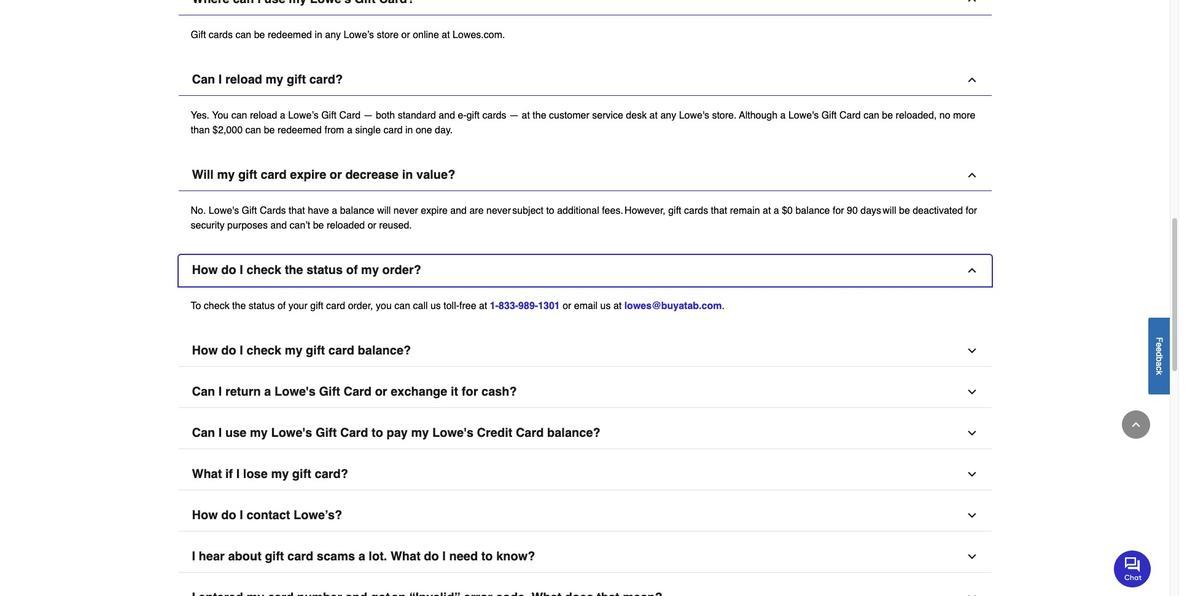 Task type: locate. For each thing, give the bounding box(es) containing it.
at left the 1-
[[479, 300, 488, 311]]

2 horizontal spatial cards
[[685, 205, 709, 216]]

customer
[[549, 110, 590, 121]]

call
[[413, 300, 428, 311]]

you
[[212, 110, 229, 121]]

0 horizontal spatial balance?
[[358, 343, 411, 358]]

0 vertical spatial to
[[547, 205, 555, 216]]

2 horizontal spatial for
[[966, 205, 978, 216]]

online
[[413, 29, 439, 40]]

1-833-989-1301 link
[[490, 300, 560, 311]]

at right the email on the bottom
[[614, 300, 622, 311]]

how for how do i check the status of my order?
[[192, 263, 218, 277]]

a left lot.
[[359, 549, 366, 563]]

chevron down image for need
[[966, 551, 979, 563]]

store.
[[713, 110, 737, 121]]

card? down gift cards can be redeemed in any lowe's store or online at lowes.com.
[[310, 72, 343, 87]]

a up 'k'
[[1155, 361, 1165, 366]]

i inside 'button'
[[219, 426, 222, 440]]

1 horizontal spatial balance?
[[548, 426, 601, 440]]

2 how from the top
[[192, 343, 218, 358]]

0 vertical spatial the
[[533, 110, 547, 121]]

do inside i hear about gift card scams a lot. what do i need to know? button
[[424, 549, 439, 563]]

will
[[192, 168, 214, 182]]

balance
[[340, 205, 375, 216], [796, 205, 831, 216]]

can i use my lowe's gift card to pay my lowe's credit card balance?
[[192, 426, 601, 440]]

1 vertical spatial cards
[[483, 110, 507, 121]]

do left need
[[424, 549, 439, 563]]

1 vertical spatial in
[[406, 125, 413, 136]]

1 horizontal spatial us
[[601, 300, 611, 311]]

0 horizontal spatial us
[[431, 300, 441, 311]]

e up d at bottom
[[1155, 342, 1165, 347]]

a right from in the left of the page
[[347, 125, 353, 136]]

2 that from the left
[[711, 205, 728, 216]]

card?
[[310, 72, 343, 87], [315, 467, 348, 481]]

can inside can i return a lowe's gift card or exchange it for cash? button
[[192, 385, 215, 399]]

2 horizontal spatial the
[[533, 110, 547, 121]]

can left the return
[[192, 385, 215, 399]]

will my gift card expire or decrease in value?
[[192, 168, 456, 182]]

us
[[431, 300, 441, 311], [601, 300, 611, 311]]

2 vertical spatial cards
[[685, 205, 709, 216]]

0 horizontal spatial status
[[249, 300, 275, 311]]

what right lot.
[[391, 549, 421, 563]]

status up your
[[307, 263, 343, 277]]

check right to
[[204, 300, 230, 311]]

0 horizontal spatial that
[[289, 205, 305, 216]]

balance? down you
[[358, 343, 411, 358]]

i up the return
[[240, 343, 243, 358]]

how up hear at the bottom
[[192, 508, 218, 522]]

lowes@buyatab.com
[[625, 300, 722, 311]]

chevron down image inside what if i lose my gift card? 'button'
[[966, 468, 979, 480]]

2 vertical spatial chevron down image
[[966, 592, 979, 596]]

i
[[219, 72, 222, 87], [240, 263, 243, 277], [240, 343, 243, 358], [219, 385, 222, 399], [219, 426, 222, 440], [236, 467, 240, 481], [240, 508, 243, 522], [192, 549, 195, 563], [443, 549, 446, 563]]

do down purposes
[[221, 263, 236, 277]]

the
[[533, 110, 547, 121], [285, 263, 303, 277], [232, 300, 246, 311]]

1 us from the left
[[431, 300, 441, 311]]

1 chevron down image from the top
[[966, 345, 979, 357]]

1 vertical spatial the
[[285, 263, 303, 277]]

balance right $0
[[796, 205, 831, 216]]

to left additional
[[547, 205, 555, 216]]

at left $0
[[763, 205, 772, 216]]

1 vertical spatial and
[[451, 205, 467, 216]]

0 horizontal spatial for
[[462, 385, 478, 399]]

2 vertical spatial the
[[232, 300, 246, 311]]

can
[[192, 72, 215, 87], [192, 385, 215, 399], [192, 426, 215, 440]]

yes. you can reload a lowe's gift card — both standard and e-gift cards — at the customer service desk at any lowe's store. although a lowe's gift card can be reloaded, no more than $2,000 can be redeemed from a single card in one day.
[[191, 110, 976, 136]]

us right the email on the bottom
[[601, 300, 611, 311]]

lowe's up the security
[[209, 205, 239, 216]]

0 vertical spatial reload
[[226, 72, 262, 87]]

any left store
[[325, 29, 341, 40]]

status
[[307, 263, 343, 277], [249, 300, 275, 311]]

2 chevron down image from the top
[[966, 468, 979, 480]]

i left contact
[[240, 508, 243, 522]]

and down cards
[[271, 220, 287, 231]]

0 vertical spatial chevron down image
[[966, 345, 979, 357]]

1 horizontal spatial balance
[[796, 205, 831, 216]]

1 balance from the left
[[340, 205, 375, 216]]

0 vertical spatial status
[[307, 263, 343, 277]]

check down purposes
[[247, 263, 282, 277]]

0 horizontal spatial to
[[372, 426, 383, 440]]

2 horizontal spatial to
[[547, 205, 555, 216]]

i hear about gift card scams a lot. what do i need to know?
[[192, 549, 536, 563]]

0 vertical spatial and
[[439, 110, 455, 121]]

0 vertical spatial what
[[192, 467, 222, 481]]

can left use
[[192, 426, 215, 440]]

2 vertical spatial to
[[482, 549, 493, 563]]

gift
[[191, 29, 206, 40], [321, 110, 337, 121], [822, 110, 837, 121], [242, 205, 257, 216], [319, 385, 340, 399], [316, 426, 337, 440]]

be right $2,000
[[264, 125, 275, 136]]

f
[[1155, 337, 1165, 342]]

1 vertical spatial status
[[249, 300, 275, 311]]

or
[[402, 29, 410, 40], [330, 168, 342, 182], [368, 220, 377, 231], [563, 300, 572, 311], [375, 385, 388, 399]]

0 vertical spatial check
[[247, 263, 282, 277]]

of up order,
[[346, 263, 358, 277]]

how for how do i contact lowe's?
[[192, 508, 218, 522]]

chevron down image for what if i lose my gift card?
[[966, 468, 979, 480]]

and up day.
[[439, 110, 455, 121]]

0 horizontal spatial balance
[[340, 205, 375, 216]]

0 vertical spatial expire
[[290, 168, 327, 182]]

2 vertical spatial can
[[192, 426, 215, 440]]

chevron down image inside how do i check my gift card balance? button
[[966, 345, 979, 357]]

2 vertical spatial check
[[247, 343, 282, 358]]

card up can i return a lowe's gift card or exchange it for cash?
[[329, 343, 355, 358]]

1 vertical spatial any
[[661, 110, 677, 121]]

1 vertical spatial chevron down image
[[966, 468, 979, 480]]

single
[[355, 125, 381, 136]]

can right $2,000
[[246, 125, 261, 136]]

to inside 'button'
[[372, 426, 383, 440]]

do up the return
[[221, 343, 236, 358]]

0 vertical spatial how
[[192, 263, 218, 277]]

to right need
[[482, 549, 493, 563]]

1 chevron down image from the top
[[966, 386, 979, 398]]

—
[[364, 110, 373, 121], [510, 110, 519, 121]]

— right e- at the top
[[510, 110, 519, 121]]

1 horizontal spatial any
[[661, 110, 677, 121]]

toll-
[[444, 300, 460, 311]]

how up to
[[192, 263, 218, 277]]

1 vertical spatial how
[[192, 343, 218, 358]]

do inside how do i check my gift card balance? button
[[221, 343, 236, 358]]

a right although
[[781, 110, 786, 121]]

0 horizontal spatial any
[[325, 29, 341, 40]]

my
[[266, 72, 284, 87], [217, 168, 235, 182], [361, 263, 379, 277], [285, 343, 303, 358], [250, 426, 268, 440], [411, 426, 429, 440], [271, 467, 289, 481]]

will
[[377, 205, 391, 216]]

chevron up image inside the "can i reload my gift card?" button
[[966, 74, 979, 86]]

gift inside no. lowe's gift cards that have a balance will never expire and are never subject to additional fees. however, gift cards that remain at a $0 balance for 90 days will be deactivated for security purposes and can't be reloaded or reused.
[[242, 205, 257, 216]]

i right if at bottom left
[[236, 467, 240, 481]]

how do i contact lowe's? button
[[179, 500, 992, 531]]

days will
[[861, 205, 897, 216]]

can up yes.
[[192, 72, 215, 87]]

know?
[[497, 549, 536, 563]]

how do i check the status of my order? button
[[179, 255, 992, 286]]

the right to
[[232, 300, 246, 311]]

1 vertical spatial reload
[[250, 110, 277, 121]]

chat invite button image
[[1115, 550, 1152, 587]]

chevron down image
[[966, 386, 979, 398], [966, 427, 979, 439], [966, 509, 979, 522], [966, 551, 979, 563]]

1 vertical spatial check
[[204, 300, 230, 311]]

1 can from the top
[[192, 72, 215, 87]]

and for will my gift card expire or decrease in value?
[[451, 205, 467, 216]]

e
[[1155, 342, 1165, 347], [1155, 347, 1165, 352]]

1 horizontal spatial of
[[346, 263, 358, 277]]

card down both
[[384, 125, 403, 136]]

1 vertical spatial lowe's
[[288, 110, 319, 121]]

0 horizontal spatial expire
[[290, 168, 327, 182]]

can inside the "can i reload my gift card?" button
[[192, 72, 215, 87]]

1 vertical spatial card?
[[315, 467, 348, 481]]

1 vertical spatial balance?
[[548, 426, 601, 440]]

0 vertical spatial any
[[325, 29, 341, 40]]

in inside yes. you can reload a lowe's gift card — both standard and e-gift cards — at the customer service desk at any lowe's store. although a lowe's gift card can be reloaded, no more than $2,000 can be redeemed from a single card in one day.
[[406, 125, 413, 136]]

what inside 'button'
[[192, 467, 222, 481]]

that up can't
[[289, 205, 305, 216]]

or left decrease
[[330, 168, 342, 182]]

lowe's inside no. lowe's gift cards that have a balance will never expire and are never subject to additional fees. however, gift cards that remain at a $0 balance for 90 days will be deactivated for security purposes and can't be reloaded or reused.
[[209, 205, 239, 216]]

redeemed left from in the left of the page
[[278, 125, 322, 136]]

card? inside 'button'
[[315, 467, 348, 481]]

2 chevron down image from the top
[[966, 427, 979, 439]]

balance? inside button
[[358, 343, 411, 358]]

what if i lose my gift card?
[[192, 467, 348, 481]]

at right online
[[442, 29, 450, 40]]

one
[[416, 125, 432, 136]]

1 horizontal spatial status
[[307, 263, 343, 277]]

1 vertical spatial redeemed
[[278, 125, 322, 136]]

0 vertical spatial balance?
[[358, 343, 411, 358]]

i hear about gift card scams a lot. what do i need to know? button
[[179, 541, 992, 573]]

— up single
[[364, 110, 373, 121]]

1 — from the left
[[364, 110, 373, 121]]

both
[[376, 110, 395, 121]]

i left use
[[219, 426, 222, 440]]

to
[[547, 205, 555, 216], [372, 426, 383, 440], [482, 549, 493, 563]]

the up your
[[285, 263, 303, 277]]

balance? down can i return a lowe's gift card or exchange it for cash? button
[[548, 426, 601, 440]]

chevron up image inside will my gift card expire or decrease in value? button
[[966, 169, 979, 181]]

us right call
[[431, 300, 441, 311]]

and left are
[[451, 205, 467, 216]]

chevron up image inside how do i check the status of my order? button
[[966, 264, 979, 276]]

chevron down image inside i hear about gift card scams a lot. what do i need to know? button
[[966, 551, 979, 563]]

for right it
[[462, 385, 478, 399]]

that left remain at the top right of the page
[[711, 205, 728, 216]]

1 vertical spatial of
[[278, 300, 286, 311]]

i up you at top
[[219, 72, 222, 87]]

1 horizontal spatial that
[[711, 205, 728, 216]]

reload up you at top
[[226, 72, 262, 87]]

be left reloaded,
[[883, 110, 894, 121]]

k
[[1155, 370, 1165, 375]]

any
[[325, 29, 341, 40], [661, 110, 677, 121]]

lowe's down it
[[433, 426, 474, 440]]

can i use my lowe's gift card to pay my lowe's credit card balance? button
[[179, 418, 992, 449]]

at
[[442, 29, 450, 40], [522, 110, 530, 121], [650, 110, 658, 121], [763, 205, 772, 216], [479, 300, 488, 311], [614, 300, 622, 311]]

expire up the have on the left of the page
[[290, 168, 327, 182]]

do left contact
[[221, 508, 236, 522]]

lowe's up what if i lose my gift card?
[[271, 426, 312, 440]]

check up the return
[[247, 343, 282, 358]]

1 horizontal spatial cards
[[483, 110, 507, 121]]

for left 90
[[833, 205, 845, 216]]

3 chevron down image from the top
[[966, 509, 979, 522]]

or inside button
[[330, 168, 342, 182]]

0 horizontal spatial cards
[[209, 29, 233, 40]]

for right deactivated
[[966, 205, 978, 216]]

2 vertical spatial how
[[192, 508, 218, 522]]

gift inside 'button'
[[292, 467, 312, 481]]

1 horizontal spatial to
[[482, 549, 493, 563]]

chevron down image
[[966, 345, 979, 357], [966, 468, 979, 480], [966, 592, 979, 596]]

lowe's down how do i check my gift card balance?
[[275, 385, 316, 399]]

i left the return
[[219, 385, 222, 399]]

1 vertical spatial can
[[192, 385, 215, 399]]

1 horizontal spatial what
[[391, 549, 421, 563]]

and inside yes. you can reload a lowe's gift card — both standard and e-gift cards — at the customer service desk at any lowe's store. although a lowe's gift card can be reloaded, no more than $2,000 can be redeemed from a single card in one day.
[[439, 110, 455, 121]]

lowe's down 'can i reload my gift card?'
[[288, 110, 319, 121]]

0 vertical spatial card?
[[310, 72, 343, 87]]

1 horizontal spatial expire
[[421, 205, 448, 216]]

do
[[221, 263, 236, 277], [221, 343, 236, 358], [221, 508, 236, 522], [424, 549, 439, 563]]

what left if at bottom left
[[192, 467, 222, 481]]

no
[[940, 110, 951, 121]]

never
[[394, 205, 418, 216]]

0 horizontal spatial —
[[364, 110, 373, 121]]

purposes
[[227, 220, 268, 231]]

free
[[460, 300, 477, 311]]

card? up "lowe's?"
[[315, 467, 348, 481]]

at right desk
[[650, 110, 658, 121]]

status left your
[[249, 300, 275, 311]]

1 vertical spatial what
[[391, 549, 421, 563]]

chevron down image inside the can i use my lowe's gift card to pay my lowe's credit card balance? 'button'
[[966, 427, 979, 439]]

card inside yes. you can reload a lowe's gift card — both standard and e-gift cards — at the customer service desk at any lowe's store. although a lowe's gift card can be reloaded, no more than $2,000 can be redeemed from a single card in one day.
[[384, 125, 403, 136]]

the inside yes. you can reload a lowe's gift card — both standard and e-gift cards — at the customer service desk at any lowe's store. although a lowe's gift card can be reloaded, no more than $2,000 can be redeemed from a single card in one day.
[[533, 110, 547, 121]]

of left your
[[278, 300, 286, 311]]

e-
[[458, 110, 467, 121]]

0 vertical spatial of
[[346, 263, 358, 277]]

d
[[1155, 352, 1165, 357]]

for inside button
[[462, 385, 478, 399]]

have
[[308, 205, 329, 216]]

can for can i reload my gift card?
[[192, 72, 215, 87]]

if
[[225, 467, 233, 481]]

the inside button
[[285, 263, 303, 277]]

gift
[[287, 72, 306, 87], [467, 110, 480, 121], [238, 168, 257, 182], [669, 205, 682, 216], [311, 300, 324, 311], [306, 343, 325, 358], [292, 467, 312, 481], [265, 549, 284, 563]]

expire right never
[[421, 205, 448, 216]]

0 horizontal spatial lowe's
[[288, 110, 319, 121]]

2 e from the top
[[1155, 347, 1165, 352]]

to left pay
[[372, 426, 383, 440]]

a right the have on the left of the page
[[332, 205, 338, 216]]

e up b
[[1155, 347, 1165, 352]]

do inside how do i contact lowe's? button
[[221, 508, 236, 522]]

i inside button
[[219, 385, 222, 399]]

1 horizontal spatial the
[[285, 263, 303, 277]]

my inside button
[[266, 72, 284, 87]]

reload down 'can i reload my gift card?'
[[250, 110, 277, 121]]

redeemed up 'can i reload my gift card?'
[[268, 29, 312, 40]]

chevron down image inside can i return a lowe's gift card or exchange it for cash? button
[[966, 386, 979, 398]]

0 horizontal spatial what
[[192, 467, 222, 481]]

card left scams
[[288, 549, 314, 563]]

card
[[340, 110, 361, 121], [840, 110, 861, 121], [344, 385, 372, 399], [340, 426, 368, 440], [516, 426, 544, 440]]

can i reload my gift card?
[[192, 72, 343, 87]]

how down to
[[192, 343, 218, 358]]

1 horizontal spatial lowe's
[[344, 29, 374, 40]]

a inside button
[[264, 385, 271, 399]]

at inside no. lowe's gift cards that have a balance will never expire and are never subject to additional fees. however, gift cards that remain at a $0 balance for 90 days will be deactivated for security purposes and can't be reloaded or reused.
[[763, 205, 772, 216]]

3 how from the top
[[192, 508, 218, 522]]

do for how do i contact lowe's?
[[221, 508, 236, 522]]

a left $0
[[774, 205, 780, 216]]

chevron up image
[[966, 0, 979, 5], [966, 74, 979, 86], [966, 169, 979, 181], [966, 264, 979, 276], [1131, 419, 1143, 431]]

1 vertical spatial to
[[372, 426, 383, 440]]

4 chevron down image from the top
[[966, 551, 979, 563]]

to check the status of your gift card order, you can call us toll-free at 1-833-989-1301 or email us at lowes@buyatab.com .
[[191, 300, 725, 311]]

a right the return
[[264, 385, 271, 399]]

2 can from the top
[[192, 385, 215, 399]]

to inside button
[[482, 549, 493, 563]]

1 e from the top
[[1155, 342, 1165, 347]]

2 vertical spatial in
[[402, 168, 413, 182]]

do inside how do i check the status of my order? button
[[221, 263, 236, 277]]

any right desk
[[661, 110, 677, 121]]

i inside button
[[219, 72, 222, 87]]

of
[[346, 263, 358, 277], [278, 300, 286, 311]]

chevron down image inside how do i contact lowe's? button
[[966, 509, 979, 522]]

redeemed
[[268, 29, 312, 40], [278, 125, 322, 136]]

are
[[470, 205, 484, 216]]

in
[[315, 29, 323, 40], [406, 125, 413, 136], [402, 168, 413, 182]]

and for can i reload my gift card?
[[439, 110, 455, 121]]

0 horizontal spatial of
[[278, 300, 286, 311]]

3 can from the top
[[192, 426, 215, 440]]

1 horizontal spatial —
[[510, 110, 519, 121]]

to inside no. lowe's gift cards that have a balance will never expire and are never subject to additional fees. however, gift cards that remain at a $0 balance for 90 days will be deactivated for security purposes and can't be reloaded or reused.
[[547, 205, 555, 216]]

cash?
[[482, 385, 517, 399]]

that
[[289, 205, 305, 216], [711, 205, 728, 216]]

1 how from the top
[[192, 263, 218, 277]]

1-
[[490, 300, 499, 311]]

0 vertical spatial can
[[192, 72, 215, 87]]

at left customer on the left top of the page
[[522, 110, 530, 121]]

1 horizontal spatial for
[[833, 205, 845, 216]]

of inside how do i check the status of my order? button
[[346, 263, 358, 277]]

$2,000
[[213, 125, 243, 136]]

can inside 'button'
[[192, 426, 215, 440]]

and
[[439, 110, 455, 121], [451, 205, 467, 216], [271, 220, 287, 231]]

lowes@buyatab.com link
[[625, 300, 722, 311]]

decrease
[[346, 168, 399, 182]]

or left reused.
[[368, 220, 377, 231]]

i left hear at the bottom
[[192, 549, 195, 563]]

0 vertical spatial lowe's
[[344, 29, 374, 40]]

reload inside yes. you can reload a lowe's gift card — both standard and e-gift cards — at the customer service desk at any lowe's store. although a lowe's gift card can be reloaded, no more than $2,000 can be redeemed from a single card in one day.
[[250, 110, 277, 121]]

what
[[192, 467, 222, 481], [391, 549, 421, 563]]

do for how do i check my gift card balance?
[[221, 343, 236, 358]]

1 vertical spatial expire
[[421, 205, 448, 216]]

card inside button
[[344, 385, 372, 399]]

redeemed inside yes. you can reload a lowe's gift card — both standard and e-gift cards — at the customer service desk at any lowe's store. although a lowe's gift card can be reloaded, no more than $2,000 can be redeemed from a single card in one day.
[[278, 125, 322, 136]]



Task type: describe. For each thing, give the bounding box(es) containing it.
fees. however,
[[602, 205, 666, 216]]

return
[[226, 385, 261, 399]]

0 vertical spatial redeemed
[[268, 29, 312, 40]]

remain
[[731, 205, 761, 216]]

.
[[722, 300, 725, 311]]

or right 1301
[[563, 300, 572, 311]]

how for how do i check my gift card balance?
[[192, 343, 218, 358]]

what if i lose my gift card? button
[[179, 459, 992, 490]]

cards
[[260, 205, 286, 216]]

do for how do i check the status of my order?
[[221, 263, 236, 277]]

day.
[[435, 125, 453, 136]]

additional
[[558, 205, 600, 216]]

lowes.com.
[[453, 29, 505, 40]]

no. lowe's gift cards that have a balance will never expire and are never subject to additional fees. however, gift cards that remain at a $0 balance for 90 days will be deactivated for security purposes and can't be reloaded or reused.
[[191, 205, 978, 231]]

or inside no. lowe's gift cards that have a balance will never expire and are never subject to additional fees. however, gift cards that remain at a $0 balance for 90 days will be deactivated for security purposes and can't be reloaded or reused.
[[368, 220, 377, 231]]

credit
[[477, 426, 513, 440]]

2 — from the left
[[510, 110, 519, 121]]

2 balance from the left
[[796, 205, 831, 216]]

2 vertical spatial and
[[271, 220, 287, 231]]

how do i contact lowe's?
[[192, 508, 343, 522]]

can left call
[[395, 300, 411, 311]]

a down 'can i reload my gift card?'
[[280, 110, 286, 121]]

desk
[[626, 110, 647, 121]]

0 vertical spatial in
[[315, 29, 323, 40]]

order,
[[348, 300, 373, 311]]

no.
[[191, 205, 206, 216]]

chevron up image inside scroll to top "element"
[[1131, 419, 1143, 431]]

how do i check my gift card balance? button
[[179, 335, 992, 367]]

can't
[[290, 220, 311, 231]]

contact
[[247, 508, 290, 522]]

reloaded,
[[896, 110, 937, 121]]

chevron up image for can i reload my gift card?
[[966, 74, 979, 86]]

$0
[[782, 205, 793, 216]]

gift inside button
[[287, 72, 306, 87]]

value?
[[417, 168, 456, 182]]

can up 'can i reload my gift card?'
[[236, 29, 251, 40]]

833-
[[499, 300, 519, 311]]

i inside 'button'
[[236, 467, 240, 481]]

reload inside button
[[226, 72, 262, 87]]

can i return a lowe's gift card or exchange it for cash?
[[192, 385, 517, 399]]

although
[[740, 110, 778, 121]]

chevron down image for how do i check my gift card balance?
[[966, 345, 979, 357]]

b
[[1155, 357, 1165, 361]]

you
[[376, 300, 392, 311]]

gift inside no. lowe's gift cards that have a balance will never expire and are never subject to additional fees. however, gift cards that remain at a $0 balance for 90 days will be deactivated for security purposes and can't be reloaded or reused.
[[669, 205, 682, 216]]

standard
[[398, 110, 436, 121]]

can for can i use my lowe's gift card to pay my lowe's credit card balance?
[[192, 426, 215, 440]]

cards inside no. lowe's gift cards that have a balance will never expire and are never subject to additional fees. however, gift cards that remain at a $0 balance for 90 days will be deactivated for security purposes and can't be reloaded or reused.
[[685, 205, 709, 216]]

it
[[451, 385, 459, 399]]

lowe's left store.
[[679, 110, 710, 121]]

store
[[377, 29, 399, 40]]

security
[[191, 220, 225, 231]]

what inside button
[[391, 549, 421, 563]]

card up cards
[[261, 168, 287, 182]]

or right store
[[402, 29, 410, 40]]

be down the have on the left of the page
[[313, 220, 324, 231]]

or inside button
[[375, 385, 388, 399]]

lot.
[[369, 549, 387, 563]]

lowe's inside yes. you can reload a lowe's gift card — both standard and e-gift cards — at the customer service desk at any lowe's store. although a lowe's gift card can be reloaded, no more than $2,000 can be redeemed from a single card in one day.
[[288, 110, 319, 121]]

can for can i return a lowe's gift card or exchange it for cash?
[[192, 385, 215, 399]]

in inside will my gift card expire or decrease in value? button
[[402, 168, 413, 182]]

your
[[289, 300, 308, 311]]

to
[[191, 300, 201, 311]]

check for the
[[247, 263, 282, 277]]

hear
[[199, 549, 225, 563]]

will my gift card expire or decrease in value? button
[[179, 160, 992, 191]]

0 vertical spatial cards
[[209, 29, 233, 40]]

never subject
[[487, 205, 544, 216]]

3 chevron down image from the top
[[966, 592, 979, 596]]

f e e d b a c k
[[1155, 337, 1165, 375]]

check for my
[[247, 343, 282, 358]]

how do i check the status of my order?
[[192, 263, 422, 277]]

chevron down image for cash?
[[966, 386, 979, 398]]

chevron up image for will my gift card expire or decrease in value?
[[966, 169, 979, 181]]

gift inside button
[[319, 385, 340, 399]]

be up 'can i reload my gift card?'
[[254, 29, 265, 40]]

from
[[325, 125, 344, 136]]

expire inside button
[[290, 168, 327, 182]]

can left reloaded,
[[864, 110, 880, 121]]

any inside yes. you can reload a lowe's gift card — both standard and e-gift cards — at the customer service desk at any lowe's store. although a lowe's gift card can be reloaded, no more than $2,000 can be redeemed from a single card in one day.
[[661, 110, 677, 121]]

email
[[575, 300, 598, 311]]

reused.
[[379, 220, 412, 231]]

can i return a lowe's gift card or exchange it for cash? button
[[179, 377, 992, 408]]

0 horizontal spatial the
[[232, 300, 246, 311]]

expire inside no. lowe's gift cards that have a balance will never expire and are never subject to additional fees. however, gift cards that remain at a $0 balance for 90 days will be deactivated for security purposes and can't be reloaded or reused.
[[421, 205, 448, 216]]

pay
[[387, 426, 408, 440]]

yes.
[[191, 110, 210, 121]]

service
[[593, 110, 624, 121]]

about
[[228, 549, 262, 563]]

f e e d b a c k button
[[1149, 317, 1171, 394]]

need
[[450, 549, 478, 563]]

gift cards can be redeemed in any lowe's store or online at lowes.com.
[[191, 29, 505, 40]]

how do i check my gift card balance?
[[192, 343, 411, 358]]

2 us from the left
[[601, 300, 611, 311]]

can i reload my gift card? button
[[179, 64, 992, 96]]

989-
[[519, 300, 538, 311]]

1301
[[538, 300, 560, 311]]

card left order,
[[326, 300, 346, 311]]

gift inside yes. you can reload a lowe's gift card — both standard and e-gift cards — at the customer service desk at any lowe's store. although a lowe's gift card can be reloaded, no more than $2,000 can be redeemed from a single card in one day.
[[467, 110, 480, 121]]

scroll to top element
[[1123, 411, 1151, 439]]

than
[[191, 125, 210, 136]]

exchange
[[391, 385, 448, 399]]

90
[[848, 205, 858, 216]]

deactivated
[[913, 205, 964, 216]]

balance? inside 'button'
[[548, 426, 601, 440]]

i left need
[[443, 549, 446, 563]]

lowe's inside button
[[275, 385, 316, 399]]

my inside 'button'
[[271, 467, 289, 481]]

1 that from the left
[[289, 205, 305, 216]]

card? inside button
[[310, 72, 343, 87]]

lowe's right although
[[789, 110, 819, 121]]

be right days will
[[900, 205, 911, 216]]

order?
[[383, 263, 422, 277]]

use
[[226, 426, 247, 440]]

cards inside yes. you can reload a lowe's gift card — both standard and e-gift cards — at the customer service desk at any lowe's store. although a lowe's gift card can be reloaded, no more than $2,000 can be redeemed from a single card in one day.
[[483, 110, 507, 121]]

c
[[1155, 366, 1165, 370]]

chevron up image for how do i check the status of my order?
[[966, 264, 979, 276]]

chevron down image for credit
[[966, 427, 979, 439]]

more
[[954, 110, 976, 121]]

gift inside 'button'
[[316, 426, 337, 440]]

reloaded
[[327, 220, 365, 231]]

scams
[[317, 549, 355, 563]]

can up $2,000
[[231, 110, 247, 121]]

i down purposes
[[240, 263, 243, 277]]

lose
[[243, 467, 268, 481]]

status inside button
[[307, 263, 343, 277]]

lowe's?
[[294, 508, 343, 522]]



Task type: vqa. For each thing, say whether or not it's contained in the screenshot.
right 'And'
no



